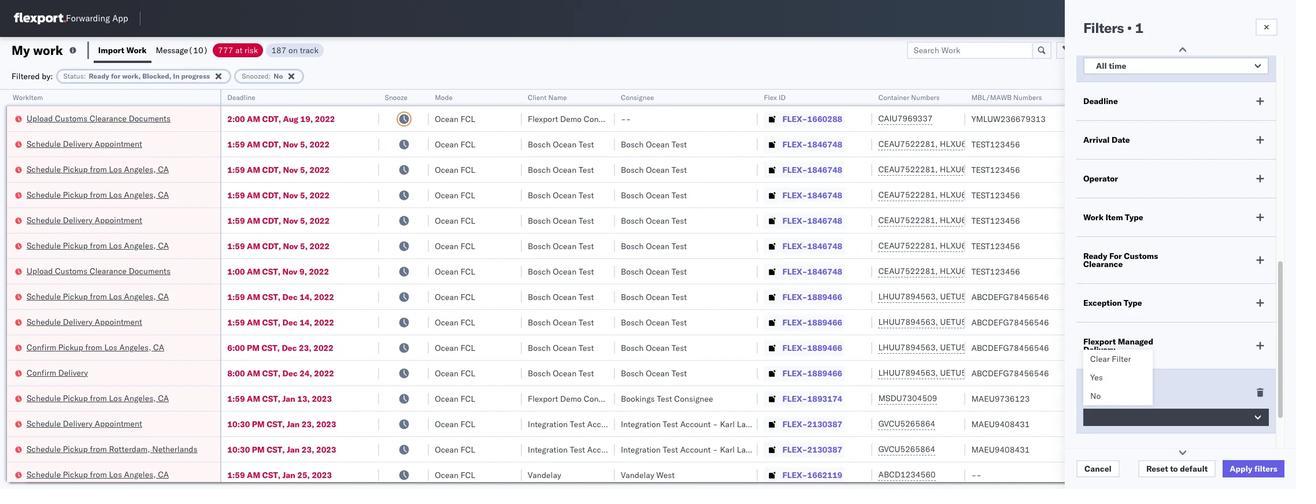 Task type: locate. For each thing, give the bounding box(es) containing it.
1 schedule from the top
[[27, 139, 61, 149]]

consignee inside button
[[621, 93, 655, 102]]

1893174
[[808, 394, 843, 404]]

ocean fcl for schedule pickup from los angeles, ca "link" for 4th schedule pickup from los angeles, ca button from the top of the page
[[435, 292, 476, 302]]

2 documents from the top
[[129, 266, 171, 276]]

0 vertical spatial import
[[98, 45, 124, 55]]

type right exception
[[1125, 298, 1143, 308]]

2 vertical spatial 23,
[[302, 445, 314, 455]]

schedule pickup from los angeles, ca
[[27, 164, 169, 174], [27, 189, 169, 200], [27, 240, 169, 251], [27, 291, 169, 302], [27, 393, 169, 403], [27, 469, 169, 480]]

confirm inside button
[[27, 368, 56, 378]]

work up status : ready for work, blocked, in progress
[[126, 45, 147, 55]]

6 ceau7522281, from the top
[[879, 266, 938, 277]]

2 hlxu6269489, from the top
[[940, 164, 1000, 175]]

0 vertical spatial documents
[[129, 113, 171, 124]]

0 vertical spatial flexport demo consignee
[[528, 114, 623, 124]]

deadline up 2:00
[[228, 93, 256, 102]]

1846748 for 2nd schedule delivery appointment link from the top
[[808, 215, 843, 226]]

2 1:59 am cst, dec 14, 2022 from the top
[[228, 317, 334, 328]]

10:30 up 1:59 am cst, jan 25, 2023
[[228, 445, 250, 455]]

1 vertical spatial work
[[1084, 212, 1104, 223]]

9 resize handle column header from the left
[[1131, 90, 1145, 489]]

1 vertical spatial 10:30
[[228, 445, 250, 455]]

0 vertical spatial maeu9408431
[[972, 419, 1031, 430]]

omkar savant for abcdefg78456546
[[1151, 343, 1202, 353]]

4 lhuu7894563, from the top
[[879, 368, 939, 378]]

2 vertical spatial pm
[[252, 445, 265, 455]]

1 vertical spatial omkar
[[1151, 343, 1175, 353]]

0 horizontal spatial deadline
[[228, 93, 256, 102]]

10:30 pm cst, jan 23, 2023 up 1:59 am cst, jan 25, 2023
[[228, 445, 336, 455]]

dec down 1:00 am cst, nov 9, 2022 on the bottom
[[283, 292, 298, 302]]

resize handle column header
[[207, 90, 221, 489], [365, 90, 379, 489], [415, 90, 429, 489], [509, 90, 522, 489], [602, 90, 615, 489], [745, 90, 759, 489], [859, 90, 873, 489], [952, 90, 966, 489], [1131, 90, 1145, 489], [1224, 90, 1238, 489], [1267, 90, 1281, 489]]

savant
[[1177, 190, 1202, 200], [1177, 343, 1202, 353]]

bookings
[[621, 394, 655, 404]]

lagerfeld
[[644, 419, 679, 430], [737, 419, 772, 430], [644, 445, 679, 455], [737, 445, 772, 455]]

flex
[[764, 93, 777, 102]]

0 vertical spatial 1:59 am cst, dec 14, 2022
[[228, 292, 334, 302]]

1 1:59 from the top
[[228, 139, 245, 150]]

14, up 6:00 pm cst, dec 23, 2022
[[300, 317, 312, 328]]

1 vertical spatial jaehyung
[[1151, 470, 1185, 480]]

13 ocean fcl from the top
[[435, 419, 476, 430]]

test
[[579, 139, 594, 150], [672, 139, 687, 150], [579, 165, 594, 175], [672, 165, 687, 175], [579, 190, 594, 200], [672, 190, 687, 200], [579, 215, 594, 226], [672, 215, 687, 226], [579, 241, 594, 251], [672, 241, 687, 251], [579, 266, 594, 277], [672, 266, 687, 277], [579, 292, 594, 302], [672, 292, 687, 302], [579, 317, 594, 328], [672, 317, 687, 328], [579, 343, 594, 353], [672, 343, 687, 353], [579, 368, 594, 379], [672, 368, 687, 379], [657, 394, 673, 404], [570, 419, 586, 430], [663, 419, 679, 430], [1213, 419, 1229, 430], [570, 445, 586, 455], [663, 445, 679, 455], [1213, 470, 1229, 480]]

moving
[[1119, 448, 1147, 458]]

4 schedule pickup from los angeles, ca button from the top
[[27, 291, 169, 303]]

agent right destination
[[1275, 470, 1297, 480]]

no right the snoozed
[[274, 71, 283, 80]]

ceau7522281, for schedule pickup from los angeles, ca "link" associated with third schedule pickup from los angeles, ca button
[[879, 241, 938, 251]]

1 horizontal spatial no
[[1091, 391, 1102, 401]]

5 1:59 from the top
[[228, 241, 245, 251]]

integration test account - karl lagerfeld up the vandelay west
[[528, 445, 679, 455]]

resize handle column header for mode
[[509, 90, 522, 489]]

2 10:30 from the top
[[228, 445, 250, 455]]

0 vertical spatial work
[[126, 45, 147, 55]]

upload for second upload customs clearance documents button from the top of the page
[[27, 266, 53, 276]]

1:59 am cst, dec 14, 2022 down 1:00 am cst, nov 9, 2022 on the bottom
[[228, 292, 334, 302]]

caiu7969337
[[879, 113, 933, 124]]

mode
[[435, 93, 453, 102]]

0 vertical spatial 2130387
[[808, 419, 843, 430]]

container
[[879, 93, 910, 102]]

3 1:59 from the top
[[228, 190, 245, 200]]

0 vertical spatial pm
[[247, 343, 260, 353]]

10:30 pm cst, jan 23, 2023 for schedule pickup from rotterdam, netherlands
[[228, 445, 336, 455]]

work item type
[[1084, 212, 1144, 223]]

0 horizontal spatial ready
[[89, 71, 109, 80]]

9 flex- from the top
[[783, 317, 808, 328]]

schedule pickup from los angeles, ca for 2nd schedule pickup from los angeles, ca button
[[27, 189, 169, 200]]

1 vertical spatial type
[[1125, 298, 1143, 308]]

6 schedule pickup from los angeles, ca link from the top
[[27, 469, 169, 480]]

13 flex- from the top
[[783, 419, 808, 430]]

23, down 13,
[[302, 419, 314, 430]]

4 schedule pickup from los angeles, ca link from the top
[[27, 291, 169, 302]]

flex-1846748 for schedule pickup from los angeles, ca "link" corresponding to 2nd schedule pickup from los angeles, ca button
[[783, 190, 843, 200]]

by:
[[42, 71, 53, 81]]

pickup inside confirm pickup from los angeles, ca link
[[58, 342, 83, 353]]

flex-1662119 button
[[764, 467, 845, 483], [764, 467, 845, 483]]

jaehyung for jaehyung choi - test destination agent
[[1151, 470, 1185, 480]]

jan left 13,
[[283, 394, 295, 404]]

0 vertical spatial choi
[[1187, 419, 1204, 430]]

delivery for 1st "schedule delivery appointment" button from the top of the page
[[63, 139, 93, 149]]

agent for jaehyung choi - test origin agent
[[1255, 419, 1277, 430]]

dec for schedule pickup from los angeles, ca
[[283, 292, 298, 302]]

abcdefg78456546 for schedule pickup from los angeles, ca
[[972, 292, 1050, 302]]

import
[[98, 45, 124, 55], [1119, 384, 1145, 394]]

confirm inside button
[[27, 342, 56, 353]]

1 vertical spatial choi
[[1187, 470, 1204, 480]]

workitem
[[13, 93, 43, 102]]

schedule pickup from los angeles, ca link for 2nd schedule pickup from los angeles, ca button
[[27, 189, 169, 200]]

1:59
[[228, 139, 245, 150], [228, 165, 245, 175], [228, 190, 245, 200], [228, 215, 245, 226], [228, 241, 245, 251], [228, 292, 245, 302], [228, 317, 245, 328], [228, 394, 245, 404], [228, 470, 245, 480]]

no down 'yes'
[[1091, 391, 1102, 401]]

2 am from the top
[[247, 139, 260, 150]]

schedule inside button
[[27, 444, 61, 454]]

ceau7522281,
[[879, 139, 938, 149], [879, 164, 938, 175], [879, 190, 938, 200], [879, 215, 938, 226], [879, 241, 938, 251], [879, 266, 938, 277]]

am for 2nd schedule delivery appointment link from the bottom of the page
[[247, 317, 260, 328]]

5 am from the top
[[247, 215, 260, 226]]

cancel
[[1085, 464, 1112, 474]]

nov
[[283, 139, 298, 150], [283, 165, 298, 175], [283, 190, 298, 200], [283, 215, 298, 226], [283, 241, 298, 251], [283, 266, 298, 277]]

numbers up ymluw236679313
[[1014, 93, 1043, 102]]

9 1:59 from the top
[[228, 470, 245, 480]]

cst, left the 9,
[[262, 266, 281, 277]]

3 fcl from the top
[[461, 165, 476, 175]]

1 vertical spatial documents
[[129, 266, 171, 276]]

0 vertical spatial savant
[[1177, 190, 1202, 200]]

test123456 for schedule pickup from los angeles, ca "link" associated with third schedule pickup from los angeles, ca button
[[972, 241, 1021, 251]]

1 vertical spatial 14,
[[300, 317, 312, 328]]

flexport demo consignee for bookings test consignee
[[528, 394, 623, 404]]

import inside button
[[98, 45, 124, 55]]

resize handle column header for consignee
[[745, 90, 759, 489]]

aug
[[283, 114, 299, 124]]

delivery for confirm delivery button
[[58, 368, 88, 378]]

flex-1889466 for schedule pickup from los angeles, ca
[[783, 292, 843, 302]]

upload customs clearance documents for second upload customs clearance documents button from the top of the page upload customs clearance documents link
[[27, 266, 171, 276]]

1 horizontal spatial --
[[972, 470, 982, 480]]

1 vertical spatial upload customs clearance documents link
[[27, 265, 171, 277]]

0 vertical spatial agent
[[1255, 419, 1277, 430]]

jan for 2nd schedule pickup from los angeles, ca button from the bottom of the page's schedule pickup from los angeles, ca "link"
[[283, 394, 295, 404]]

1 upload customs clearance documents link from the top
[[27, 113, 171, 124]]

clear filter
[[1091, 354, 1132, 364]]

2 14, from the top
[[300, 317, 312, 328]]

client name button
[[522, 91, 604, 102]]

23, up 25,
[[302, 445, 314, 455]]

flex-1662119
[[783, 470, 843, 480]]

no
[[274, 71, 283, 80], [1091, 391, 1102, 401]]

4 schedule from the top
[[27, 215, 61, 225]]

pm up 1:59 am cst, jan 25, 2023
[[252, 445, 265, 455]]

flex-2130387
[[783, 419, 843, 430], [783, 445, 843, 455]]

schedule delivery appointment link
[[27, 138, 142, 150], [27, 214, 142, 226], [27, 316, 142, 328], [27, 418, 142, 430]]

7 ocean fcl from the top
[[435, 266, 476, 277]]

pickup for 4th schedule pickup from los angeles, ca button from the top of the page
[[63, 291, 88, 302]]

ceau7522281, hlxu6269489, hlxu8034992 for schedule pickup from los angeles, ca "link" associated with third schedule pickup from los angeles, ca button
[[879, 241, 1058, 251]]

10 fcl from the top
[[461, 343, 476, 353]]

6 cdt, from the top
[[262, 241, 281, 251]]

0 vertical spatial upload customs clearance documents
[[27, 113, 171, 124]]

1 2130387 from the top
[[808, 419, 843, 430]]

12 am from the top
[[247, 470, 260, 480]]

0 horizontal spatial :
[[84, 71, 86, 80]]

vandelay
[[528, 470, 562, 480], [621, 470, 655, 480]]

container numbers
[[879, 93, 940, 102]]

dec up the 8:00 am cst, dec 24, 2022
[[282, 343, 297, 353]]

ready for customs clearance
[[1084, 251, 1159, 270]]

8 resize handle column header from the left
[[952, 90, 966, 489]]

3 appointment from the top
[[95, 317, 142, 327]]

1 1889466 from the top
[[808, 292, 843, 302]]

2 omkar savant from the top
[[1151, 343, 1202, 353]]

ca
[[158, 164, 169, 174], [158, 189, 169, 200], [158, 240, 169, 251], [158, 291, 169, 302], [153, 342, 164, 353], [158, 393, 169, 403], [158, 469, 169, 480]]

choi right to on the bottom right
[[1187, 470, 1204, 480]]

file
[[1099, 45, 1113, 55]]

3 schedule pickup from los angeles, ca from the top
[[27, 240, 169, 251]]

14, down the 9,
[[300, 292, 312, 302]]

pm right 6:00
[[247, 343, 260, 353]]

1 upload customs clearance documents button from the top
[[27, 113, 171, 125]]

cst, up "1:59 am cst, jan 13, 2023"
[[262, 368, 281, 379]]

3 resize handle column header from the left
[[415, 90, 429, 489]]

customs inside ready for customs clearance
[[1125, 251, 1159, 261]]

uetu5238478 for schedule delivery appointment
[[941, 317, 997, 327]]

0 vertical spatial --
[[621, 114, 631, 124]]

1 schedule delivery appointment link from the top
[[27, 138, 142, 150]]

client
[[528, 93, 547, 102]]

cst, up 1:59 am cst, jan 25, 2023
[[267, 445, 285, 455]]

1 schedule delivery appointment from the top
[[27, 139, 142, 149]]

19,
[[301, 114, 313, 124]]

los inside button
[[104, 342, 117, 353]]

8:00
[[228, 368, 245, 379]]

documents for second upload customs clearance documents button from the top of the page
[[129, 266, 171, 276]]

dec up 6:00 pm cst, dec 23, 2022
[[283, 317, 298, 328]]

2 schedule delivery appointment from the top
[[27, 215, 142, 225]]

6 fcl from the top
[[461, 241, 476, 251]]

ready inside ready for customs clearance
[[1084, 251, 1108, 261]]

integration test account - karl lagerfeld down bookings test consignee
[[621, 419, 772, 430]]

on
[[289, 45, 298, 55]]

pm down "1:59 am cst, jan 13, 2023"
[[252, 419, 265, 430]]

schedule pickup from los angeles, ca for 2nd schedule pickup from los angeles, ca button from the bottom of the page
[[27, 393, 169, 403]]

2 flex-1846748 from the top
[[783, 165, 843, 175]]

from for schedule pickup from los angeles, ca "link" corresponding to 2nd schedule pickup from los angeles, ca button
[[90, 189, 107, 200]]

transit
[[1113, 456, 1140, 466]]

forwarding
[[66, 13, 110, 24]]

--
[[621, 114, 631, 124], [972, 470, 982, 480]]

2022
[[315, 114, 335, 124], [310, 139, 330, 150], [310, 165, 330, 175], [310, 190, 330, 200], [310, 215, 330, 226], [310, 241, 330, 251], [309, 266, 329, 277], [314, 292, 334, 302], [314, 317, 334, 328], [314, 343, 334, 353], [314, 368, 334, 379]]

0 vertical spatial upload customs clearance documents link
[[27, 113, 171, 124]]

agent right origin
[[1255, 419, 1277, 430]]

flex- for confirm pickup from los angeles, ca button
[[783, 343, 808, 353]]

2 upload customs clearance documents from the top
[[27, 266, 171, 276]]

5 test123456 from the top
[[972, 241, 1021, 251]]

work left item
[[1084, 212, 1104, 223]]

schedule pickup from los angeles, ca for 1st schedule pickup from los angeles, ca button from the bottom of the page
[[27, 469, 169, 480]]

lhuu7894563, uetu5238478 for schedule pickup from los angeles, ca
[[879, 292, 997, 302]]

1:59 for 2nd schedule pickup from los angeles, ca button from the bottom of the page's schedule pickup from los angeles, ca "link"
[[228, 394, 245, 404]]

1 vertical spatial agent
[[1275, 470, 1297, 480]]

2 jaehyung from the top
[[1151, 470, 1185, 480]]

1 vertical spatial upload
[[27, 266, 53, 276]]

upload customs clearance documents
[[27, 113, 171, 124], [27, 266, 171, 276]]

flexport demo consignee
[[528, 114, 623, 124], [528, 394, 623, 404]]

hlxu8034992
[[1002, 139, 1058, 149], [1002, 164, 1058, 175], [1002, 190, 1058, 200], [1002, 215, 1058, 226], [1002, 241, 1058, 251], [1002, 266, 1058, 277]]

schedule delivery appointment button
[[27, 138, 142, 151], [27, 214, 142, 227], [27, 316, 142, 329], [27, 418, 142, 431]]

lhuu7894563, for schedule delivery appointment
[[879, 317, 939, 327]]

flex-2130387 up flex-1662119
[[783, 445, 843, 455]]

1 documents from the top
[[129, 113, 171, 124]]

numbers up caiu7969337 at the top right of page
[[912, 93, 940, 102]]

delivery for 2nd "schedule delivery appointment" button from the top
[[63, 215, 93, 225]]

ocean fcl for the schedule pickup from rotterdam, netherlands link on the left of page
[[435, 445, 476, 455]]

0 vertical spatial 14,
[[300, 292, 312, 302]]

2 1:59 am cdt, nov 5, 2022 from the top
[[228, 165, 330, 175]]

appointment for 2nd schedule delivery appointment link from the top
[[95, 215, 142, 225]]

import work
[[98, 45, 147, 55]]

4 schedule pickup from los angeles, ca from the top
[[27, 291, 169, 302]]

1:59 am cdt, nov 5, 2022 for schedule pickup from los angeles, ca "link" for first schedule pickup from los angeles, ca button from the top
[[228, 165, 330, 175]]

default
[[1181, 464, 1209, 474]]

integration test account - karl lagerfeld down bookings
[[528, 419, 679, 430]]

0 horizontal spatial no
[[274, 71, 283, 80]]

resize handle column header for client name
[[602, 90, 615, 489]]

4 flex- from the top
[[783, 190, 808, 200]]

0 vertical spatial omkar
[[1151, 190, 1175, 200]]

10:30 down "1:59 am cst, jan 13, 2023"
[[228, 419, 250, 430]]

0 vertical spatial 10:30 pm cst, jan 23, 2023
[[228, 419, 336, 430]]

0 vertical spatial upload customs clearance documents button
[[27, 113, 171, 125]]

2023 down "1:59 am cst, jan 13, 2023"
[[316, 419, 336, 430]]

list box containing clear filter
[[1084, 350, 1153, 406]]

6 schedule pickup from los angeles, ca from the top
[[27, 469, 169, 480]]

test123456 for 2nd schedule delivery appointment link from the top
[[972, 215, 1021, 226]]

jan down 13,
[[287, 419, 300, 430]]

schedule pickup from los angeles, ca link for 4th schedule pickup from los angeles, ca button from the top of the page
[[27, 291, 169, 302]]

1 vertical spatial confirm
[[27, 368, 56, 378]]

0 vertical spatial 23,
[[299, 343, 312, 353]]

gvcu5265864 for schedule pickup from rotterdam, netherlands
[[879, 444, 936, 455]]

2 1846748 from the top
[[808, 165, 843, 175]]

1 horizontal spatial import
[[1119, 384, 1145, 394]]

consignee button
[[615, 91, 747, 102]]

0 vertical spatial gvcu5265864
[[879, 419, 936, 429]]

6 am from the top
[[247, 241, 260, 251]]

cst, up 6:00 pm cst, dec 23, 2022
[[262, 317, 281, 328]]

apply filters
[[1231, 464, 1278, 474]]

lhuu7894563, for schedule pickup from los angeles, ca
[[879, 292, 939, 302]]

0 horizontal spatial work
[[126, 45, 147, 55]]

cst, down "1:59 am cst, jan 13, 2023"
[[267, 419, 285, 430]]

schedule delivery appointment
[[27, 139, 142, 149], [27, 215, 142, 225], [27, 317, 142, 327], [27, 419, 142, 429]]

1 vertical spatial upload customs clearance documents
[[27, 266, 171, 276]]

ocean
[[435, 114, 459, 124], [435, 139, 459, 150], [553, 139, 577, 150], [646, 139, 670, 150], [435, 165, 459, 175], [553, 165, 577, 175], [646, 165, 670, 175], [435, 190, 459, 200], [553, 190, 577, 200], [646, 190, 670, 200], [435, 215, 459, 226], [553, 215, 577, 226], [646, 215, 670, 226], [435, 241, 459, 251], [553, 241, 577, 251], [646, 241, 670, 251], [435, 266, 459, 277], [553, 266, 577, 277], [646, 266, 670, 277], [435, 292, 459, 302], [553, 292, 577, 302], [646, 292, 670, 302], [435, 317, 459, 328], [553, 317, 577, 328], [646, 317, 670, 328], [435, 343, 459, 353], [553, 343, 577, 353], [646, 343, 670, 353], [435, 368, 459, 379], [553, 368, 577, 379], [646, 368, 670, 379], [435, 394, 459, 404], [435, 419, 459, 430], [435, 445, 459, 455], [435, 470, 459, 480]]

omkar for test123456
[[1151, 190, 1175, 200]]

1 savant from the top
[[1177, 190, 1202, 200]]

7 schedule from the top
[[27, 317, 61, 327]]

2023 up 1:59 am cst, jan 25, 2023
[[316, 445, 336, 455]]

ocean fcl for schedule pickup from los angeles, ca "link" associated with third schedule pickup from los angeles, ca button
[[435, 241, 476, 251]]

2023
[[312, 394, 332, 404], [316, 419, 336, 430], [316, 445, 336, 455], [312, 470, 332, 480]]

14,
[[300, 292, 312, 302], [300, 317, 312, 328]]

dec for confirm delivery
[[283, 368, 298, 379]]

test123456 for schedule pickup from los angeles, ca "link" corresponding to 2nd schedule pickup from los angeles, ca button
[[972, 190, 1021, 200]]

jaehyung for jaehyung choi - test origin agent
[[1151, 419, 1185, 430]]

to
[[1171, 464, 1179, 474]]

2 confirm from the top
[[27, 368, 56, 378]]

5, for schedule pickup from los angeles, ca "link" associated with third schedule pickup from los angeles, ca button
[[300, 241, 308, 251]]

jan up 25,
[[287, 445, 300, 455]]

ceau7522281, for schedule pickup from los angeles, ca "link" for first schedule pickup from los angeles, ca button from the top
[[879, 164, 938, 175]]

9 fcl from the top
[[461, 317, 476, 328]]

4 1:59 from the top
[[228, 215, 245, 226]]

10:30 pm cst, jan 23, 2023 down "1:59 am cst, jan 13, 2023"
[[228, 419, 336, 430]]

pickup inside the schedule pickup from rotterdam, netherlands link
[[63, 444, 88, 454]]

1 vertical spatial demo
[[561, 394, 582, 404]]

ca inside button
[[153, 342, 164, 353]]

1 1:59 am cdt, nov 5, 2022 from the top
[[228, 139, 330, 150]]

1:59 for 2nd schedule delivery appointment link from the top
[[228, 215, 245, 226]]

0 vertical spatial 10:30
[[228, 419, 250, 430]]

confirm
[[27, 342, 56, 353], [27, 368, 56, 378]]

0 vertical spatial omkar savant
[[1151, 190, 1202, 200]]

reset to default
[[1147, 464, 1209, 474]]

1 vertical spatial --
[[972, 470, 982, 480]]

2 upload from the top
[[27, 266, 53, 276]]

2130387 down "1893174"
[[808, 419, 843, 430]]

1 flex-2130387 from the top
[[783, 419, 843, 430]]

23, up 24,
[[299, 343, 312, 353]]

delivery inside confirm delivery link
[[58, 368, 88, 378]]

demo
[[561, 114, 582, 124], [561, 394, 582, 404]]

3 lhuu7894563, from the top
[[879, 342, 939, 353]]

1:59 am cst, dec 14, 2022
[[228, 292, 334, 302], [228, 317, 334, 328]]

work
[[33, 42, 63, 58]]

am for schedule pickup from los angeles, ca "link" associated with third schedule pickup from los angeles, ca button
[[247, 241, 260, 251]]

lhuu7894563,
[[879, 292, 939, 302], [879, 317, 939, 327], [879, 342, 939, 353], [879, 368, 939, 378]]

1 vertical spatial savant
[[1177, 343, 1202, 353]]

0 vertical spatial jaehyung
[[1151, 419, 1185, 430]]

15 flex- from the top
[[783, 470, 808, 480]]

import up for
[[98, 45, 124, 55]]

upload customs clearance documents link for second upload customs clearance documents button from the top of the page
[[27, 265, 171, 277]]

filtered by:
[[12, 71, 53, 81]]

5 fcl from the top
[[461, 215, 476, 226]]

integration
[[528, 419, 568, 430], [621, 419, 661, 430], [528, 445, 568, 455], [621, 445, 661, 455]]

1 14, from the top
[[300, 292, 312, 302]]

delivery
[[63, 139, 93, 149], [63, 215, 93, 225], [63, 317, 93, 327], [1084, 345, 1116, 355], [58, 368, 88, 378], [63, 419, 93, 429]]

schedule delivery appointment for first schedule delivery appointment link from the top of the page
[[27, 139, 142, 149]]

1 vertical spatial gvcu5265864
[[879, 444, 936, 455]]

1 vertical spatial flexport demo consignee
[[528, 394, 623, 404]]

1 : from the left
[[84, 71, 86, 80]]

appointment
[[95, 139, 142, 149], [95, 215, 142, 225], [95, 317, 142, 327], [95, 419, 142, 429]]

file exception button
[[1081, 41, 1160, 59], [1081, 41, 1160, 59]]

account
[[588, 419, 618, 430], [681, 419, 711, 430], [588, 445, 618, 455], [681, 445, 711, 455]]

confirm pickup from los angeles, ca link
[[27, 342, 164, 353]]

1 horizontal spatial numbers
[[1014, 93, 1043, 102]]

choi up default
[[1187, 419, 1204, 430]]

gvcu5265864 down msdu7304509
[[879, 419, 936, 429]]

0 horizontal spatial numbers
[[912, 93, 940, 102]]

1 vertical spatial 10:30 pm cst, jan 23, 2023
[[228, 445, 336, 455]]

2 test123456 from the top
[[972, 165, 1021, 175]]

4 lhuu7894563, uetu5238478 from the top
[[879, 368, 997, 378]]

1 horizontal spatial :
[[269, 71, 271, 80]]

pickup for first schedule pickup from los angeles, ca button from the top
[[63, 164, 88, 174]]

1:59 for 2nd schedule delivery appointment link from the bottom of the page
[[228, 317, 245, 328]]

5 5, from the top
[[300, 241, 308, 251]]

cdt, for first schedule delivery appointment link from the top of the page
[[262, 139, 281, 150]]

ceau7522281, for first schedule delivery appointment link from the top of the page
[[879, 139, 938, 149]]

filters • 1
[[1084, 19, 1144, 36]]

1 vertical spatial omkar savant
[[1151, 343, 1202, 353]]

1 vertical spatial flex-2130387
[[783, 445, 843, 455]]

2 cdt, from the top
[[262, 139, 281, 150]]

2130387 up 1662119
[[808, 445, 843, 455]]

pm for angeles,
[[247, 343, 260, 353]]

: left for
[[84, 71, 86, 80]]

flex- for third schedule pickup from los angeles, ca button
[[783, 241, 808, 251]]

1:59 am cst, jan 13, 2023
[[228, 394, 332, 404]]

jaehyung choi - test origin agent
[[1151, 419, 1277, 430]]

work inside button
[[126, 45, 147, 55]]

0 horizontal spatial import
[[98, 45, 124, 55]]

from inside the schedule pickup from rotterdam, netherlands link
[[90, 444, 107, 454]]

ocean fcl for confirm delivery link
[[435, 368, 476, 379]]

flex-2130387 down flex-1893174
[[783, 419, 843, 430]]

1 vertical spatial import
[[1119, 384, 1145, 394]]

deadline down "all" at the right top of page
[[1084, 96, 1119, 106]]

flex-1893174 button
[[764, 391, 845, 407], [764, 391, 845, 407]]

Search Work text field
[[907, 41, 1034, 59]]

1 vertical spatial 1:59 am cst, dec 14, 2022
[[228, 317, 334, 328]]

flexport inside flexport import customs
[[1084, 384, 1117, 394]]

import down filter
[[1119, 384, 1145, 394]]

vandelay for vandelay
[[528, 470, 562, 480]]

15 ocean fcl from the top
[[435, 470, 476, 480]]

5, for schedule pickup from los angeles, ca "link" for first schedule pickup from los angeles, ca button from the top
[[300, 165, 308, 175]]

1:59 am cst, dec 14, 2022 for schedule pickup from los angeles, ca
[[228, 292, 334, 302]]

5 hlxu6269489, from the top
[[940, 241, 1000, 251]]

cst, for second upload customs clearance documents button from the top of the page
[[262, 266, 281, 277]]

flexport inside flexport moving inbond transit
[[1084, 448, 1117, 458]]

from inside confirm pickup from los angeles, ca link
[[85, 342, 102, 353]]

1 lhuu7894563, from the top
[[879, 292, 939, 302]]

2 1889466 from the top
[[808, 317, 843, 328]]

2 lhuu7894563, uetu5238478 from the top
[[879, 317, 997, 327]]

flex- for 2nd "schedule delivery appointment" button from the bottom of the page
[[783, 317, 808, 328]]

1 upload customs clearance documents from the top
[[27, 113, 171, 124]]

0 vertical spatial confirm
[[27, 342, 56, 353]]

24,
[[300, 368, 312, 379]]

gvcu5265864 up the abcd1234560
[[879, 444, 936, 455]]

1:59 am cdt, nov 5, 2022 for schedule pickup from los angeles, ca "link" corresponding to 2nd schedule pickup from los angeles, ca button
[[228, 190, 330, 200]]

2 1:59 from the top
[[228, 165, 245, 175]]

jan left 25,
[[283, 470, 295, 480]]

maeu9408431 for schedule delivery appointment
[[972, 419, 1031, 430]]

0 vertical spatial upload
[[27, 113, 53, 124]]

6 resize handle column header from the left
[[745, 90, 759, 489]]

flex- for 2nd "schedule delivery appointment" button from the top
[[783, 215, 808, 226]]

12 ocean fcl from the top
[[435, 394, 476, 404]]

delivery inside flexport managed delivery
[[1084, 345, 1116, 355]]

1 1846748 from the top
[[808, 139, 843, 150]]

0 vertical spatial ready
[[89, 71, 109, 80]]

1 maeu9408431 from the top
[[972, 419, 1031, 430]]

: up deadline button
[[269, 71, 271, 80]]

0 vertical spatial flex-2130387
[[783, 419, 843, 430]]

3 flex- from the top
[[783, 165, 808, 175]]

reset
[[1147, 464, 1169, 474]]

flex-1660288
[[783, 114, 843, 124]]

1 vertical spatial maeu9408431
[[972, 445, 1031, 455]]

1 10:30 pm cst, jan 23, 2023 from the top
[[228, 419, 336, 430]]

4 1889466 from the top
[[808, 368, 843, 379]]

0 vertical spatial demo
[[561, 114, 582, 124]]

am for first schedule delivery appointment link from the top of the page
[[247, 139, 260, 150]]

6 1846748 from the top
[[808, 266, 843, 277]]

type right item
[[1126, 212, 1144, 223]]

1 schedule pickup from los angeles, ca from the top
[[27, 164, 169, 174]]

am for confirm delivery link
[[247, 368, 260, 379]]

upload for first upload customs clearance documents button
[[27, 113, 53, 124]]

5 resize handle column header from the left
[[602, 90, 615, 489]]

customs inside flexport import customs
[[1084, 392, 1118, 402]]

for
[[111, 71, 121, 80]]

1 vertical spatial ready
[[1084, 251, 1108, 261]]

delivery for 2nd "schedule delivery appointment" button from the bottom of the page
[[63, 317, 93, 327]]

flex-1889466 for confirm pickup from los angeles, ca
[[783, 343, 843, 353]]

resize handle column header for deadline
[[365, 90, 379, 489]]

flex id button
[[759, 91, 862, 102]]

pickup
[[63, 164, 88, 174], [63, 189, 88, 200], [63, 240, 88, 251], [63, 291, 88, 302], [58, 342, 83, 353], [63, 393, 88, 403], [63, 444, 88, 454], [63, 469, 88, 480]]

1846748 for schedule pickup from los angeles, ca "link" associated with third schedule pickup from los angeles, ca button
[[808, 241, 843, 251]]

import inside flexport import customs
[[1119, 384, 1145, 394]]

1:59 for 1st schedule pickup from los angeles, ca button from the bottom of the page schedule pickup from los angeles, ca "link"
[[228, 470, 245, 480]]

0 vertical spatial type
[[1126, 212, 1144, 223]]

customs
[[55, 113, 88, 124], [1125, 251, 1159, 261], [55, 266, 88, 276], [1084, 392, 1118, 402]]

numbers for mbl/mawb numbers
[[1014, 93, 1043, 102]]

1 horizontal spatial vandelay
[[621, 470, 655, 480]]

dec left 24,
[[283, 368, 298, 379]]

workitem button
[[7, 91, 209, 102]]

Search Shipments (/) text field
[[1075, 10, 1187, 27]]

5 schedule pickup from los angeles, ca link from the top
[[27, 392, 169, 404]]

abcdefg78456546
[[972, 292, 1050, 302], [972, 317, 1050, 328], [972, 343, 1050, 353], [972, 368, 1050, 379]]

origin
[[1231, 419, 1253, 430]]

pm
[[247, 343, 260, 353], [252, 419, 265, 430], [252, 445, 265, 455]]

1 horizontal spatial ready
[[1084, 251, 1108, 261]]

2 ceau7522281, from the top
[[879, 164, 938, 175]]

0 horizontal spatial vandelay
[[528, 470, 562, 480]]

1:59 am cst, dec 14, 2022 up 6:00 pm cst, dec 23, 2022
[[228, 317, 334, 328]]

mbl/mawb numbers
[[972, 93, 1043, 102]]

managed
[[1119, 337, 1154, 347]]

list box
[[1084, 350, 1153, 406]]

1 vertical spatial 2130387
[[808, 445, 843, 455]]

1 vertical spatial upload customs clearance documents button
[[27, 265, 171, 278]]

date
[[1112, 135, 1131, 145]]

cst, up the 8:00 am cst, dec 24, 2022
[[262, 343, 280, 353]]

jaehyung choi - test destination agent
[[1151, 470, 1297, 480]]

2 schedule delivery appointment link from the top
[[27, 214, 142, 226]]

lhuu7894563, uetu5238478 for confirm delivery
[[879, 368, 997, 378]]

schedule delivery appointment for 2nd schedule delivery appointment link from the top
[[27, 215, 142, 225]]

8:00 am cst, dec 24, 2022
[[228, 368, 334, 379]]



Task type: describe. For each thing, give the bounding box(es) containing it.
flexport inside flexport managed delivery
[[1084, 337, 1117, 347]]

appointment for 2nd schedule delivery appointment link from the bottom of the page
[[95, 317, 142, 327]]

time
[[1110, 61, 1127, 71]]

1 vertical spatial 23,
[[302, 419, 314, 430]]

ocean fcl for schedule pickup from los angeles, ca "link" corresponding to 2nd schedule pickup from los angeles, ca button
[[435, 190, 476, 200]]

8 fcl from the top
[[461, 292, 476, 302]]

9,
[[300, 266, 307, 277]]

flex id
[[764, 93, 786, 102]]

10 resize handle column header from the left
[[1224, 90, 1238, 489]]

ocean fcl for first schedule delivery appointment link from the bottom
[[435, 419, 476, 430]]

5 schedule from the top
[[27, 240, 61, 251]]

8 schedule from the top
[[27, 393, 61, 403]]

actions
[[1245, 93, 1269, 102]]

ocean fcl for 2nd schedule delivery appointment link from the bottom of the page
[[435, 317, 476, 328]]

action
[[1256, 45, 1282, 55]]

resize handle column header for container numbers
[[952, 90, 966, 489]]

1889466 for schedule delivery appointment
[[808, 317, 843, 328]]

4 fcl from the top
[[461, 190, 476, 200]]

batch action
[[1232, 45, 1282, 55]]

2023 right 25,
[[312, 470, 332, 480]]

1 hlxu8034992 from the top
[[1002, 139, 1058, 149]]

187 on track
[[272, 45, 319, 55]]

item
[[1106, 212, 1124, 223]]

2023 right 13,
[[312, 394, 332, 404]]

schedule pickup from los angeles, ca link for third schedule pickup from los angeles, ca button
[[27, 240, 169, 251]]

reset to default button
[[1139, 460, 1217, 478]]

delivery for first "schedule delivery appointment" button from the bottom of the page
[[63, 419, 93, 429]]

flex- for 1st schedule pickup from los angeles, ca button from the bottom of the page
[[783, 470, 808, 480]]

savant for abcdefg78456546
[[1177, 343, 1202, 353]]

uetu5238478 for confirm delivery
[[941, 368, 997, 378]]

2130387 for schedule pickup from rotterdam, netherlands
[[808, 445, 843, 455]]

5, for first schedule delivery appointment link from the top of the page
[[300, 139, 308, 150]]

schedule pickup from rotterdam, netherlands button
[[27, 443, 198, 456]]

11 resize handle column header from the left
[[1267, 90, 1281, 489]]

flex- for schedule pickup from rotterdam, netherlands button
[[783, 445, 808, 455]]

cdt, for schedule pickup from los angeles, ca "link" associated with third schedule pickup from los angeles, ca button
[[262, 241, 281, 251]]

ymluw236679313
[[972, 114, 1046, 124]]

6 schedule pickup from los angeles, ca button from the top
[[27, 469, 169, 482]]

cst, for first "schedule delivery appointment" button from the bottom of the page
[[267, 419, 285, 430]]

container numbers button
[[873, 91, 955, 102]]

flex-1846748 for schedule pickup from los angeles, ca "link" associated with third schedule pickup from los angeles, ca button
[[783, 241, 843, 251]]

snoozed : no
[[242, 71, 283, 80]]

11 schedule from the top
[[27, 469, 61, 480]]

filters
[[1084, 19, 1125, 36]]

upload customs clearance documents for upload customs clearance documents link for first upload customs clearance documents button
[[27, 113, 171, 124]]

flexport import customs
[[1084, 384, 1145, 402]]

3 hlxu6269489, from the top
[[940, 190, 1000, 200]]

2:00 am cdt, aug 19, 2022
[[228, 114, 335, 124]]

documents for first upload customs clearance documents button
[[129, 113, 171, 124]]

cst, down the 8:00 am cst, dec 24, 2022
[[262, 394, 281, 404]]

0 vertical spatial no
[[274, 71, 283, 80]]

2 schedule from the top
[[27, 164, 61, 174]]

filters
[[1255, 464, 1278, 474]]

1 ocean fcl from the top
[[435, 114, 476, 124]]

arrival
[[1084, 135, 1110, 145]]

: for snoozed
[[269, 71, 271, 80]]

13,
[[297, 394, 310, 404]]

flex-1846748 for first schedule delivery appointment link from the top of the page
[[783, 139, 843, 150]]

filter
[[1113, 354, 1132, 364]]

integration test account - karl lagerfeld up west
[[621, 445, 772, 455]]

1:00
[[228, 266, 245, 277]]

confirm delivery
[[27, 368, 88, 378]]

1 am from the top
[[247, 114, 260, 124]]

pickup for schedule pickup from rotterdam, netherlands button
[[63, 444, 88, 454]]

cst, down 1:00 am cst, nov 9, 2022 on the bottom
[[262, 292, 281, 302]]

1846748 for first schedule delivery appointment link from the top of the page
[[808, 139, 843, 150]]

inbond
[[1084, 456, 1111, 466]]

1 hlxu6269489, from the top
[[940, 139, 1000, 149]]

omkar for abcdefg78456546
[[1151, 343, 1175, 353]]

message
[[156, 45, 188, 55]]

11 fcl from the top
[[461, 368, 476, 379]]

schedule delivery appointment for 2nd schedule delivery appointment link from the bottom of the page
[[27, 317, 142, 327]]

exception type
[[1084, 298, 1143, 308]]

ceau7522281, hlxu6269489, hlxu8034992 for schedule pickup from los angeles, ca "link" corresponding to 2nd schedule pickup from los angeles, ca button
[[879, 190, 1058, 200]]

from for schedule pickup from los angeles, ca "link" for first schedule pickup from los angeles, ca button from the top
[[90, 164, 107, 174]]

ocean fcl for 1st schedule pickup from los angeles, ca button from the bottom of the page schedule pickup from los angeles, ca "link"
[[435, 470, 476, 480]]

choi for origin
[[1187, 419, 1204, 430]]

pickup for 2nd schedule pickup from los angeles, ca button from the bottom of the page
[[63, 393, 88, 403]]

status
[[63, 71, 84, 80]]

2 schedule pickup from los angeles, ca button from the top
[[27, 189, 169, 202]]

clear
[[1091, 354, 1110, 364]]

batch action button
[[1214, 41, 1289, 59]]

4 hlxu6269489, from the top
[[940, 215, 1000, 226]]

•
[[1128, 19, 1133, 36]]

vandelay west
[[621, 470, 675, 480]]

dec for confirm pickup from los angeles, ca
[[282, 343, 297, 353]]

6 hlxu6269489, from the top
[[940, 266, 1000, 277]]

4 schedule delivery appointment link from the top
[[27, 418, 142, 430]]

mbl/mawb numbers button
[[966, 91, 1134, 102]]

maeu9408431 for schedule pickup from rotterdam, netherlands
[[972, 445, 1031, 455]]

cdt, for schedule pickup from los angeles, ca "link" for first schedule pickup from los angeles, ca button from the top
[[262, 165, 281, 175]]

batch
[[1232, 45, 1254, 55]]

deadline button
[[222, 91, 368, 102]]

2:00
[[228, 114, 245, 124]]

file exception
[[1099, 45, 1153, 55]]

ceau7522281, hlxu6269489, hlxu8034992 for 2nd schedule delivery appointment link from the top
[[879, 215, 1058, 226]]

1 horizontal spatial work
[[1084, 212, 1104, 223]]

1 horizontal spatial deadline
[[1084, 96, 1119, 106]]

1662119
[[808, 470, 843, 480]]

from for 1st schedule pickup from los angeles, ca button from the bottom of the page schedule pickup from los angeles, ca "link"
[[90, 469, 107, 480]]

my work
[[12, 42, 63, 58]]

confirm pickup from los angeles, ca
[[27, 342, 164, 353]]

schedule pickup from los angeles, ca link for 2nd schedule pickup from los angeles, ca button from the bottom of the page
[[27, 392, 169, 404]]

6:00
[[228, 343, 245, 353]]

pickup for confirm pickup from los angeles, ca button
[[58, 342, 83, 353]]

pickup for 1st schedule pickup from los angeles, ca button from the bottom of the page
[[63, 469, 88, 480]]

: for status
[[84, 71, 86, 80]]

schedule pickup from los angeles, ca for third schedule pickup from los angeles, ca button
[[27, 240, 169, 251]]

bookings test consignee
[[621, 394, 713, 404]]

0 horizontal spatial --
[[621, 114, 631, 124]]

13 fcl from the top
[[461, 419, 476, 430]]

clearance inside ready for customs clearance
[[1084, 259, 1124, 270]]

ocean fcl for second upload customs clearance documents button from the top of the page upload customs clearance documents link
[[435, 266, 476, 277]]

schedule pickup from los angeles, ca link for first schedule pickup from los angeles, ca button from the top
[[27, 163, 169, 175]]

14 fcl from the top
[[461, 445, 476, 455]]

schedule pickup from los angeles, ca link for 1st schedule pickup from los angeles, ca button from the bottom of the page
[[27, 469, 169, 480]]

cdt, for 2nd schedule delivery appointment link from the top
[[262, 215, 281, 226]]

3 schedule delivery appointment button from the top
[[27, 316, 142, 329]]

1 flex- from the top
[[783, 114, 808, 124]]

lhuu7894563, for confirm delivery
[[879, 368, 939, 378]]

1846748 for second upload customs clearance documents button from the top of the page upload customs clearance documents link
[[808, 266, 843, 277]]

9 schedule from the top
[[27, 419, 61, 429]]

abcdefg78456546 for confirm delivery
[[972, 368, 1050, 379]]

flex-1846748 for 2nd schedule delivery appointment link from the top
[[783, 215, 843, 226]]

schedule pickup from los angeles, ca for 4th schedule pickup from los angeles, ca button from the top of the page
[[27, 291, 169, 302]]

all time
[[1097, 61, 1127, 71]]

appointment for first schedule delivery appointment link from the bottom
[[95, 419, 142, 429]]

upload customs clearance documents link for first upload customs clearance documents button
[[27, 113, 171, 124]]

flexport moving inbond transit
[[1084, 448, 1147, 466]]

confirm pickup from los angeles, ca button
[[27, 342, 164, 354]]

arrival date
[[1084, 135, 1131, 145]]

my
[[12, 42, 30, 58]]

deadline inside deadline button
[[228, 93, 256, 102]]

apply
[[1231, 464, 1253, 474]]

1 fcl from the top
[[461, 114, 476, 124]]

cst, left 25,
[[262, 470, 281, 480]]

flexport managed delivery
[[1084, 337, 1154, 355]]

4 hlxu8034992 from the top
[[1002, 215, 1058, 226]]

flex- for 2nd schedule pickup from los angeles, ca button from the bottom of the page
[[783, 394, 808, 404]]

apply filters button
[[1224, 460, 1285, 478]]

for
[[1110, 251, 1123, 261]]

mbl/mawb
[[972, 93, 1012, 102]]

1 cdt, from the top
[[262, 114, 281, 124]]

jawla
[[1179, 114, 1199, 124]]

app
[[112, 13, 128, 24]]

mode button
[[429, 91, 511, 102]]

angeles, inside button
[[119, 342, 151, 353]]

resize handle column header for mbl/mawb numbers
[[1131, 90, 1145, 489]]

blocked,
[[142, 71, 171, 80]]

omkar savant for test123456
[[1151, 190, 1202, 200]]

maeu9736123
[[972, 394, 1031, 404]]

1846748 for schedule pickup from los angeles, ca "link" for first schedule pickup from los angeles, ca button from the top
[[808, 165, 843, 175]]

3 schedule pickup from los angeles, ca button from the top
[[27, 240, 169, 253]]

am for 1st schedule pickup from los angeles, ca button from the bottom of the page schedule pickup from los angeles, ca "link"
[[247, 470, 260, 480]]

7 fcl from the top
[[461, 266, 476, 277]]

6 schedule from the top
[[27, 291, 61, 302]]

test123456 for second upload customs clearance documents button from the top of the page upload customs clearance documents link
[[972, 266, 1021, 277]]

west
[[657, 470, 675, 480]]

msdu7304509
[[879, 393, 938, 404]]

lhuu7894563, uetu5238478 for schedule delivery appointment
[[879, 317, 997, 327]]

3 hlxu8034992 from the top
[[1002, 190, 1058, 200]]

5 hlxu8034992 from the top
[[1002, 241, 1058, 251]]

ocean fcl for first schedule delivery appointment link from the top of the page
[[435, 139, 476, 150]]

filtered
[[12, 71, 40, 81]]

lhuu7894563, uetu5238478 for confirm pickup from los angeles, ca
[[879, 342, 997, 353]]

flexport. image
[[14, 13, 66, 24]]

cancel button
[[1077, 460, 1120, 478]]

lhuu7894563, for confirm pickup from los angeles, ca
[[879, 342, 939, 353]]

risk
[[245, 45, 258, 55]]

3 schedule delivery appointment link from the top
[[27, 316, 142, 328]]

1660288
[[808, 114, 843, 124]]

1 schedule delivery appointment button from the top
[[27, 138, 142, 151]]

vandelay for vandelay west
[[621, 470, 655, 480]]

client name
[[528, 93, 567, 102]]

2 schedule delivery appointment button from the top
[[27, 214, 142, 227]]

netherlands
[[152, 444, 198, 454]]

flex- for 2nd schedule pickup from los angeles, ca button
[[783, 190, 808, 200]]

confirm delivery button
[[27, 367, 88, 380]]

6 hlxu8034992 from the top
[[1002, 266, 1058, 277]]

5 schedule pickup from los angeles, ca button from the top
[[27, 392, 169, 405]]

ceau7522281, for 2nd schedule delivery appointment link from the top
[[879, 215, 938, 226]]

(10)
[[188, 45, 208, 55]]

snoozed
[[242, 71, 269, 80]]

confirm delivery link
[[27, 367, 88, 379]]

777 at risk
[[218, 45, 258, 55]]

at
[[235, 45, 243, 55]]

2 upload customs clearance documents button from the top
[[27, 265, 171, 278]]

forwarding app link
[[14, 13, 128, 24]]

1889466 for confirm pickup from los angeles, ca
[[808, 343, 843, 353]]

1:59 am cdt, nov 5, 2022 for 2nd schedule delivery appointment link from the top
[[228, 215, 330, 226]]

2 fcl from the top
[[461, 139, 476, 150]]

flex-1893174
[[783, 394, 843, 404]]

all
[[1097, 61, 1108, 71]]

1 vertical spatial pm
[[252, 419, 265, 430]]

ceau7522281, hlxu6269489, hlxu8034992 for schedule pickup from los angeles, ca "link" for first schedule pickup from los angeles, ca button from the top
[[879, 164, 1058, 175]]

appointment for first schedule delivery appointment link from the top of the page
[[95, 139, 142, 149]]

2130387 for schedule delivery appointment
[[808, 419, 843, 430]]

1
[[1136, 19, 1144, 36]]

flex-1846748 for schedule pickup from los angeles, ca "link" for first schedule pickup from los angeles, ca button from the top
[[783, 165, 843, 175]]

1:59 am cst, dec 14, 2022 for schedule delivery appointment
[[228, 317, 334, 328]]

all time button
[[1084, 57, 1270, 75]]

flex-1889466 for schedule delivery appointment
[[783, 317, 843, 328]]

2 hlxu8034992 from the top
[[1002, 164, 1058, 175]]

flex- for 4th schedule pickup from los angeles, ca button from the top of the page
[[783, 292, 808, 302]]

abcd1234560
[[879, 470, 936, 480]]

1:59 am cst, jan 25, 2023
[[228, 470, 332, 480]]

3 schedule from the top
[[27, 189, 61, 200]]

4 schedule delivery appointment button from the top
[[27, 418, 142, 431]]

1 vertical spatial no
[[1091, 391, 1102, 401]]

exception
[[1115, 45, 1153, 55]]

1889466 for schedule pickup from los angeles, ca
[[808, 292, 843, 302]]

12 fcl from the top
[[461, 394, 476, 404]]

15 fcl from the top
[[461, 470, 476, 480]]

1 schedule pickup from los angeles, ca button from the top
[[27, 163, 169, 176]]



Task type: vqa. For each thing, say whether or not it's contained in the screenshot.


